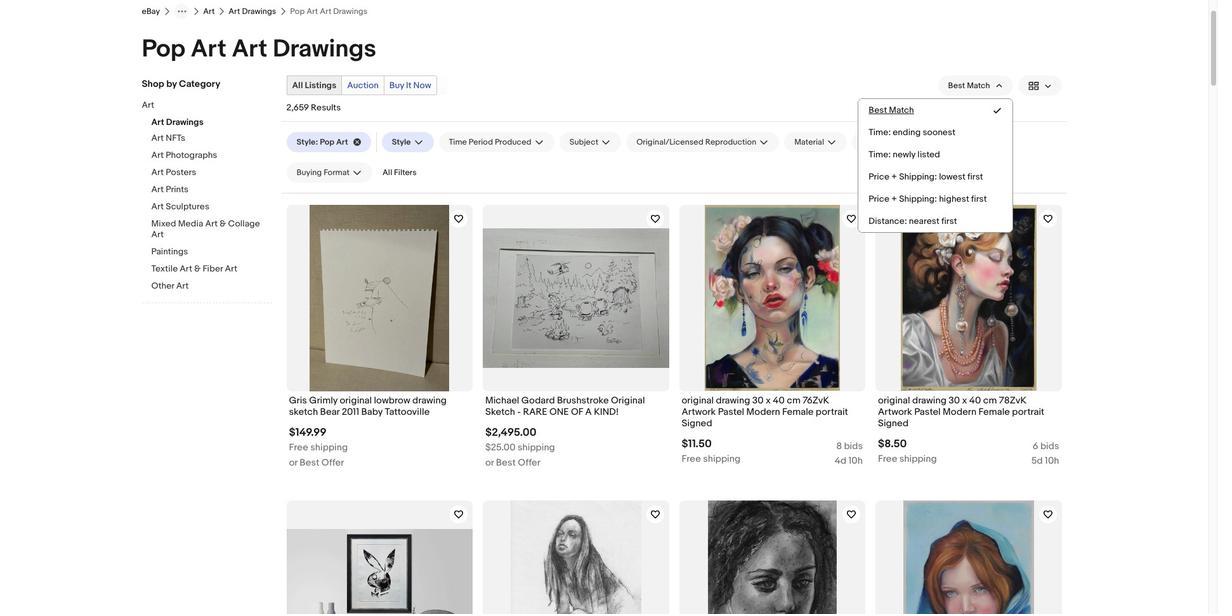 Task type: locate. For each thing, give the bounding box(es) containing it.
x left 78zvk
[[963, 394, 968, 407]]

original
[[340, 394, 372, 407], [682, 394, 714, 407], [878, 394, 911, 407]]

0 horizontal spatial 30
[[753, 394, 764, 407]]

original inside original drawing 30 x 40 cm 76zvk artwork pastel modern female portrait signed
[[682, 394, 714, 407]]

0 horizontal spatial free
[[289, 442, 308, 454]]

0 vertical spatial first
[[968, 171, 984, 182]]

pastel
[[718, 406, 745, 418], [915, 406, 941, 418]]

pop up by
[[142, 34, 185, 64]]

godard
[[522, 394, 555, 407]]

pastel inside original drawing 30 x 40 cm 78zvk artwork pastel modern female portrait signed
[[915, 406, 941, 418]]

x inside original drawing 30 x 40 cm 76zvk artwork pastel modern female portrait signed
[[766, 394, 771, 407]]

drawing inside gris grimly original lowbrow drawing sketch bear 2011 baby tattooville
[[413, 394, 447, 407]]

&
[[220, 218, 226, 229], [194, 263, 201, 274]]

modern for $8.50
[[943, 406, 977, 418]]

shipping down the $11.50
[[703, 453, 741, 465]]

free down $8.50 at the bottom
[[878, 453, 898, 465]]

view: gallery view image
[[1029, 79, 1052, 92]]

format
[[324, 168, 350, 178]]

1 30 from the left
[[753, 394, 764, 407]]

best match up best match link
[[949, 81, 990, 91]]

best match
[[949, 81, 990, 91], [869, 105, 914, 116]]

0 horizontal spatial pastel
[[718, 406, 745, 418]]

2 cm from the left
[[984, 394, 997, 407]]

female up 8 bids free shipping
[[783, 406, 814, 418]]

2 time: from the top
[[869, 149, 891, 160]]

0 vertical spatial best match
[[949, 81, 990, 91]]

all up 2,659
[[292, 80, 303, 91]]

match up ending
[[889, 105, 914, 116]]

1 horizontal spatial original
[[682, 394, 714, 407]]

offer inside $149.99 free shipping or best offer
[[322, 457, 344, 469]]

all inside button
[[383, 168, 392, 178]]

a
[[586, 406, 592, 418]]

free inside 6 bids free shipping
[[878, 453, 898, 465]]

time: left newly
[[869, 149, 891, 160]]

best
[[949, 81, 966, 91], [869, 105, 887, 116], [300, 457, 320, 469], [496, 457, 516, 469]]

1 horizontal spatial 30
[[949, 394, 960, 407]]

1 horizontal spatial &
[[220, 218, 226, 229]]

shipping down $8.50 at the bottom
[[900, 453, 937, 465]]

produced
[[495, 137, 532, 147]]

1 horizontal spatial pop
[[320, 137, 335, 147]]

first inside price + shipping: lowest first link
[[968, 171, 984, 182]]

1 + from the top
[[892, 171, 897, 182]]

buy
[[390, 80, 404, 91]]

bids for $11.50
[[844, 441, 863, 453]]

female up 6 bids free shipping
[[979, 406, 1010, 418]]

2 vertical spatial first
[[942, 216, 957, 227]]

1 horizontal spatial artwork
[[878, 406, 913, 418]]

nearest
[[909, 216, 940, 227]]

michael godard brushstroke original sketch - rare one of a kind! image
[[483, 228, 669, 368]]

2 horizontal spatial drawing
[[913, 394, 947, 407]]

0 horizontal spatial 40
[[773, 394, 785, 407]]

shipping inside $2,495.00 $25.00 shipping or best offer
[[518, 442, 555, 454]]

original/licensed
[[637, 137, 704, 147]]

0 horizontal spatial female
[[783, 406, 814, 418]]

x for $8.50
[[963, 394, 968, 407]]

1 vertical spatial all
[[383, 168, 392, 178]]

signed up the $11.50
[[682, 418, 712, 430]]

pastel up 8 bids free shipping
[[718, 406, 745, 418]]

price
[[869, 171, 890, 182], [869, 194, 890, 204]]

1 horizontal spatial match
[[967, 81, 990, 91]]

first inside 'price + shipping: highest first' link
[[972, 194, 987, 204]]

$25.00
[[486, 442, 516, 454]]

filters
[[394, 168, 417, 178]]

nfts
[[166, 133, 185, 143]]

all filters button
[[378, 162, 422, 183]]

offer for $2,495.00
[[518, 457, 541, 469]]

0 horizontal spatial x
[[766, 394, 771, 407]]

cm left 78zvk
[[984, 394, 997, 407]]

1 vertical spatial time:
[[869, 149, 891, 160]]

time: ending soonest
[[869, 127, 956, 138]]

1 horizontal spatial x
[[963, 394, 968, 407]]

4d
[[835, 455, 847, 467]]

1 horizontal spatial modern
[[943, 406, 977, 418]]

x for $11.50
[[766, 394, 771, 407]]

modern up 6 bids free shipping
[[943, 406, 977, 418]]

shipping: up distance: nearest first in the right of the page
[[899, 194, 937, 204]]

offer down '$2,495.00' in the left bottom of the page
[[518, 457, 541, 469]]

3 drawing from the left
[[913, 394, 947, 407]]

signed
[[682, 418, 712, 430], [878, 418, 909, 430]]

0 horizontal spatial &
[[194, 263, 201, 274]]

2 female from the left
[[979, 406, 1010, 418]]

female inside original drawing 30 x 40 cm 76zvk artwork pastel modern female portrait signed
[[783, 406, 814, 418]]

0 vertical spatial &
[[220, 218, 226, 229]]

modern inside original drawing 30 x 40 cm 78zvk artwork pastel modern female portrait signed
[[943, 406, 977, 418]]

2 bids from the left
[[1041, 441, 1060, 453]]

match inside dropdown button
[[967, 81, 990, 91]]

art link down category
[[142, 100, 262, 112]]

original up the $11.50
[[682, 394, 714, 407]]

$149.99 free shipping or best offer
[[289, 426, 348, 469]]

price down time: newly listed
[[869, 171, 890, 182]]

match up best match link
[[967, 81, 990, 91]]

artwork inside original drawing 30 x 40 cm 76zvk artwork pastel modern female portrait signed
[[682, 406, 716, 418]]

distance: nearest first
[[869, 216, 957, 227]]

1 10h from the left
[[849, 455, 863, 467]]

tattooville
[[385, 406, 430, 418]]

price up distance:
[[869, 194, 890, 204]]

1 horizontal spatial signed
[[878, 418, 909, 430]]

time: left ending
[[869, 127, 891, 138]]

signed up $8.50 at the bottom
[[878, 418, 909, 430]]

30 inside original drawing 30 x 40 cm 78zvk artwork pastel modern female portrait signed
[[949, 394, 960, 407]]

cm inside original drawing 30 x 40 cm 78zvk artwork pastel modern female portrait signed
[[984, 394, 997, 407]]

time period produced
[[449, 137, 532, 147]]

1 horizontal spatial drawing
[[716, 394, 750, 407]]

art link
[[203, 6, 215, 17], [142, 100, 262, 112]]

1 horizontal spatial best match
[[949, 81, 990, 91]]

drawing inside original drawing 30 x 40 cm 78zvk artwork pastel modern female portrait signed
[[913, 394, 947, 407]]

style:
[[297, 137, 318, 147]]

0 horizontal spatial offer
[[322, 457, 344, 469]]

portrait up 6
[[1013, 406, 1045, 418]]

drawing inside original drawing 30 x 40 cm 76zvk artwork pastel modern female portrait signed
[[716, 394, 750, 407]]

2 pastel from the left
[[915, 406, 941, 418]]

+ down newly
[[892, 171, 897, 182]]

pastel up 6 bids free shipping
[[915, 406, 941, 418]]

all left filters
[[383, 168, 392, 178]]

0 horizontal spatial match
[[889, 105, 914, 116]]

or down $25.00
[[486, 457, 494, 469]]

portrait inside original drawing 30 x 40 cm 78zvk artwork pastel modern female portrait signed
[[1013, 406, 1045, 418]]

1 artwork from the left
[[682, 406, 716, 418]]

& down art sculptures link
[[220, 218, 226, 229]]

best down $149.99
[[300, 457, 320, 469]]

1 horizontal spatial bids
[[1041, 441, 1060, 453]]

2 artwork from the left
[[878, 406, 913, 418]]

1 40 from the left
[[773, 394, 785, 407]]

1 vertical spatial first
[[972, 194, 987, 204]]

offer inside $2,495.00 $25.00 shipping or best offer
[[518, 457, 541, 469]]

original inside original drawing 30 x 40 cm 78zvk artwork pastel modern female portrait signed
[[878, 394, 911, 407]]

drawings up pop art art drawings
[[242, 6, 276, 17]]

first for price + shipping: highest first
[[972, 194, 987, 204]]

1 pastel from the left
[[718, 406, 745, 418]]

portrait
[[816, 406, 848, 418], [1013, 406, 1045, 418]]

art link left art drawings
[[203, 6, 215, 17]]

2 horizontal spatial free
[[878, 453, 898, 465]]

first down highest
[[942, 216, 957, 227]]

offer
[[322, 457, 344, 469], [518, 457, 541, 469]]

40 for $11.50
[[773, 394, 785, 407]]

original drawing 30 x 40 cm 76zvk artwork pastel modern female portrait signed
[[682, 394, 848, 430]]

1 offer from the left
[[322, 457, 344, 469]]

bids inside 6 bids free shipping
[[1041, 441, 1060, 453]]

portrait up 8
[[816, 406, 848, 418]]

1 price from the top
[[869, 171, 890, 182]]

0 horizontal spatial all
[[292, 80, 303, 91]]

all inside 'link'
[[292, 80, 303, 91]]

art nfts link
[[151, 133, 272, 145]]

soonest
[[923, 127, 956, 138]]

michael
[[486, 394, 519, 407]]

ebay link
[[142, 6, 160, 17]]

1 modern from the left
[[747, 406, 780, 418]]

2 portrait from the left
[[1013, 406, 1045, 418]]

1 vertical spatial art link
[[142, 100, 262, 112]]

1 horizontal spatial cm
[[984, 394, 997, 407]]

0 vertical spatial all
[[292, 80, 303, 91]]

1 time: from the top
[[869, 127, 891, 138]]

cm left 76zvk
[[787, 394, 801, 407]]

modern inside original drawing 30 x 40 cm 76zvk artwork pastel modern female portrait signed
[[747, 406, 780, 418]]

2 vertical spatial drawings
[[166, 117, 204, 128]]

time: newly listed
[[869, 149, 940, 160]]

textile
[[151, 263, 178, 274]]

& left fiber
[[194, 263, 201, 274]]

pastel inside original drawing 30 x 40 cm 76zvk artwork pastel modern female portrait signed
[[718, 406, 745, 418]]

10h right 4d in the right bottom of the page
[[849, 455, 863, 467]]

1 bids from the left
[[844, 441, 863, 453]]

drawing
[[413, 394, 447, 407], [716, 394, 750, 407], [913, 394, 947, 407]]

match for best match link
[[889, 105, 914, 116]]

10h right 5d
[[1045, 455, 1060, 467]]

1 horizontal spatial all
[[383, 168, 392, 178]]

distance:
[[869, 216, 907, 227]]

artwork inside original drawing 30 x 40 cm 78zvk artwork pastel modern female portrait signed
[[878, 406, 913, 418]]

1 female from the left
[[783, 406, 814, 418]]

3 original from the left
[[878, 394, 911, 407]]

price for price + shipping: highest first
[[869, 194, 890, 204]]

2 10h from the left
[[1045, 455, 1060, 467]]

shipping down '$2,495.00' in the left bottom of the page
[[518, 442, 555, 454]]

0 horizontal spatial drawing
[[413, 394, 447, 407]]

first
[[968, 171, 984, 182], [972, 194, 987, 204], [942, 216, 957, 227]]

2,659
[[287, 102, 309, 113]]

30 up 8 bids free shipping
[[753, 394, 764, 407]]

0 horizontal spatial pop
[[142, 34, 185, 64]]

1 horizontal spatial pastel
[[915, 406, 941, 418]]

0 horizontal spatial signed
[[682, 418, 712, 430]]

1 vertical spatial shipping:
[[899, 194, 937, 204]]

0 horizontal spatial modern
[[747, 406, 780, 418]]

30 up 6 bids free shipping
[[949, 394, 960, 407]]

2 30 from the left
[[949, 394, 960, 407]]

signed inside original drawing 30 x 40 cm 76zvk artwork pastel modern female portrait signed
[[682, 418, 712, 430]]

bids
[[844, 441, 863, 453], [1041, 441, 1060, 453]]

1 horizontal spatial portrait
[[1013, 406, 1045, 418]]

2 original from the left
[[682, 394, 714, 407]]

original right bear
[[340, 394, 372, 407]]

0 horizontal spatial or
[[289, 457, 298, 469]]

0 horizontal spatial best match
[[869, 105, 914, 116]]

drawings
[[242, 6, 276, 17], [273, 34, 376, 64], [166, 117, 204, 128]]

free inside 8 bids free shipping
[[682, 453, 701, 465]]

material button
[[785, 132, 847, 152]]

1 horizontal spatial free
[[682, 453, 701, 465]]

cm inside original drawing 30 x 40 cm 76zvk artwork pastel modern female portrait signed
[[787, 394, 801, 407]]

$2,495.00
[[486, 426, 537, 439]]

portrait for $11.50
[[816, 406, 848, 418]]

andy warhol "playboy bunny" | synthetic polymer on paper drawing | authenticated image
[[287, 529, 473, 614]]

1 horizontal spatial female
[[979, 406, 1010, 418]]

1 vertical spatial price
[[869, 194, 890, 204]]

or inside $2,495.00 $25.00 shipping or best offer
[[486, 457, 494, 469]]

drawings up nfts
[[166, 117, 204, 128]]

female inside original drawing 30 x 40 cm 78zvk artwork pastel modern female portrait signed
[[979, 406, 1010, 418]]

0 horizontal spatial bids
[[844, 441, 863, 453]]

best up best match link
[[949, 81, 966, 91]]

signed inside original drawing 30 x 40 cm 78zvk artwork pastel modern female portrait signed
[[878, 418, 909, 430]]

0 vertical spatial match
[[967, 81, 990, 91]]

category
[[179, 78, 220, 90]]

1 original from the left
[[340, 394, 372, 407]]

artwork up the $11.50
[[682, 406, 716, 418]]

drawings up listings
[[273, 34, 376, 64]]

original up $8.50 at the bottom
[[878, 394, 911, 407]]

1 shipping: from the top
[[899, 171, 937, 182]]

price inside 'price + shipping: highest first' link
[[869, 194, 890, 204]]

shipping down $149.99
[[311, 442, 348, 454]]

all
[[292, 80, 303, 91], [383, 168, 392, 178]]

offer down $149.99
[[322, 457, 344, 469]]

0 horizontal spatial artwork
[[682, 406, 716, 418]]

30 for $11.50
[[753, 394, 764, 407]]

shipping inside $149.99 free shipping or best offer
[[311, 442, 348, 454]]

40 inside original drawing 30 x 40 cm 76zvk artwork pastel modern female portrait signed
[[773, 394, 785, 407]]

1 portrait from the left
[[816, 406, 848, 418]]

buying format
[[297, 168, 350, 178]]

1 vertical spatial pop
[[320, 137, 335, 147]]

portrait inside original drawing 30 x 40 cm 76zvk artwork pastel modern female portrait signed
[[816, 406, 848, 418]]

-
[[517, 406, 521, 418]]

0 horizontal spatial portrait
[[816, 406, 848, 418]]

price for price + shipping: lowest first
[[869, 171, 890, 182]]

5d 10h
[[1032, 455, 1060, 467]]

free down $149.99
[[289, 442, 308, 454]]

pop art art drawings
[[142, 34, 376, 64]]

2 drawing from the left
[[716, 394, 750, 407]]

0 vertical spatial price
[[869, 171, 890, 182]]

2 + from the top
[[892, 194, 897, 204]]

ebay
[[142, 6, 160, 17]]

1 or from the left
[[289, 457, 298, 469]]

1 vertical spatial best match
[[869, 105, 914, 116]]

first right lowest
[[968, 171, 984, 182]]

price inside price + shipping: lowest first link
[[869, 171, 890, 182]]

modern
[[747, 406, 780, 418], [943, 406, 977, 418]]

10h
[[849, 455, 863, 467], [1045, 455, 1060, 467]]

2 40 from the left
[[970, 394, 982, 407]]

40 left 76zvk
[[773, 394, 785, 407]]

2 horizontal spatial original
[[878, 394, 911, 407]]

x inside original drawing 30 x 40 cm 78zvk artwork pastel modern female portrait signed
[[963, 394, 968, 407]]

x left 76zvk
[[766, 394, 771, 407]]

bids right 8
[[844, 441, 863, 453]]

1 horizontal spatial offer
[[518, 457, 541, 469]]

highest
[[939, 194, 970, 204]]

art art drawings art nfts art photographs art posters art prints art sculptures mixed media art & collage art paintings textile art & fiber art other art
[[142, 100, 260, 291]]

1 horizontal spatial or
[[486, 457, 494, 469]]

0 horizontal spatial original
[[340, 394, 372, 407]]

0 vertical spatial shipping:
[[899, 171, 937, 182]]

subject button
[[560, 132, 621, 152]]

2 offer from the left
[[518, 457, 541, 469]]

40 left 78zvk
[[970, 394, 982, 407]]

original drawing 30 x 40 cm 76zvk artwork pastel modern female portrait signed image
[[705, 205, 840, 391]]

match
[[967, 81, 990, 91], [889, 105, 914, 116]]

bids inside 8 bids free shipping
[[844, 441, 863, 453]]

2 modern from the left
[[943, 406, 977, 418]]

1 vertical spatial match
[[889, 105, 914, 116]]

or down $149.99
[[289, 457, 298, 469]]

best match inside dropdown button
[[949, 81, 990, 91]]

+ up distance:
[[892, 194, 897, 204]]

0 horizontal spatial cm
[[787, 394, 801, 407]]

2 shipping: from the top
[[899, 194, 937, 204]]

2 or from the left
[[486, 457, 494, 469]]

2 price from the top
[[869, 194, 890, 204]]

lowest
[[939, 171, 966, 182]]

1 cm from the left
[[787, 394, 801, 407]]

1 horizontal spatial 40
[[970, 394, 982, 407]]

time: ending soonest link
[[859, 121, 1013, 143]]

0 horizontal spatial 10h
[[849, 455, 863, 467]]

1 horizontal spatial 10h
[[1045, 455, 1060, 467]]

shop
[[142, 78, 164, 90]]

1 drawing from the left
[[413, 394, 447, 407]]

1 x from the left
[[766, 394, 771, 407]]

30 inside original drawing 30 x 40 cm 76zvk artwork pastel modern female portrait signed
[[753, 394, 764, 407]]

textile art & fiber art link
[[151, 263, 272, 275]]

or inside $149.99 free shipping or best offer
[[289, 457, 298, 469]]

cm for $8.50
[[984, 394, 997, 407]]

results
[[311, 102, 341, 113]]

2 x from the left
[[963, 394, 968, 407]]

cm
[[787, 394, 801, 407], [984, 394, 997, 407]]

original drawing a4 122mra art pastel modern female portrait realism signed 2023 image
[[708, 501, 837, 614]]

0 vertical spatial time:
[[869, 127, 891, 138]]

collage
[[228, 218, 260, 229]]

first right highest
[[972, 194, 987, 204]]

baby
[[362, 406, 383, 418]]

artwork for $8.50
[[878, 406, 913, 418]]

0 vertical spatial +
[[892, 171, 897, 182]]

bids right 6
[[1041, 441, 1060, 453]]

modern up 8 bids free shipping
[[747, 406, 780, 418]]

shipping: up price + shipping: highest first
[[899, 171, 937, 182]]

artwork up $8.50 at the bottom
[[878, 406, 913, 418]]

2 signed from the left
[[878, 418, 909, 430]]

free down the $11.50
[[682, 453, 701, 465]]

cm for $11.50
[[787, 394, 801, 407]]

40 inside original drawing 30 x 40 cm 78zvk artwork pastel modern female portrait signed
[[970, 394, 982, 407]]

free
[[289, 442, 308, 454], [682, 453, 701, 465], [878, 453, 898, 465]]

1 vertical spatial +
[[892, 194, 897, 204]]

best down $25.00
[[496, 457, 516, 469]]

best up time: ending soonest
[[869, 105, 887, 116]]

pop
[[142, 34, 185, 64], [320, 137, 335, 147]]

1 signed from the left
[[682, 418, 712, 430]]

michael godard brushstroke original sketch - rare one of a kind! link
[[486, 394, 667, 421]]

best match up ending
[[869, 105, 914, 116]]

76zvk
[[803, 394, 830, 407]]

pop right the style:
[[320, 137, 335, 147]]

or for $149.99
[[289, 457, 298, 469]]



Task type: describe. For each thing, give the bounding box(es) containing it.
original/licensed reproduction
[[637, 137, 757, 147]]

listings
[[305, 80, 337, 91]]

style: pop art
[[297, 137, 348, 147]]

art posters link
[[151, 167, 272, 179]]

pop inside style: pop art link
[[320, 137, 335, 147]]

paintings
[[151, 246, 188, 257]]

0 vertical spatial drawings
[[242, 6, 276, 17]]

signed for $11.50
[[682, 418, 712, 430]]

10h for $8.50
[[1045, 455, 1060, 467]]

1 vertical spatial &
[[194, 263, 201, 274]]

78zvk
[[999, 394, 1027, 407]]

buying
[[297, 168, 322, 178]]

drawing for $8.50
[[913, 394, 947, 407]]

first for price + shipping: lowest first
[[968, 171, 984, 182]]

free for $11.50
[[682, 453, 701, 465]]

0 vertical spatial art link
[[203, 6, 215, 17]]

by
[[166, 78, 177, 90]]

$2,495.00 $25.00 shipping or best offer
[[486, 426, 555, 469]]

female for $11.50
[[783, 406, 814, 418]]

shipping inside 6 bids free shipping
[[900, 453, 937, 465]]

offer for $149.99
[[322, 457, 344, 469]]

art inside style: pop art link
[[336, 137, 348, 147]]

best match for best match dropdown button
[[949, 81, 990, 91]]

mixed
[[151, 218, 176, 229]]

portrait for $8.50
[[1013, 406, 1045, 418]]

2,659 results
[[287, 102, 341, 113]]

buying format button
[[287, 162, 373, 183]]

bear
[[320, 406, 340, 418]]

michael godard brushstroke original sketch - rare one of a kind!
[[486, 394, 645, 418]]

$8.50
[[878, 438, 907, 451]]

10h for $11.50
[[849, 455, 863, 467]]

auction link
[[342, 76, 384, 95]]

photographs
[[166, 150, 217, 161]]

mixed media art & collage art link
[[151, 218, 272, 241]]

listed
[[918, 149, 940, 160]]

best inside $2,495.00 $25.00 shipping or best offer
[[496, 457, 516, 469]]

8 bids free shipping
[[682, 441, 863, 465]]

match for best match dropdown button
[[967, 81, 990, 91]]

original/licensed reproduction button
[[627, 132, 780, 152]]

6 bids free shipping
[[878, 441, 1060, 465]]

modern for $11.50
[[747, 406, 780, 418]]

newly
[[893, 149, 916, 160]]

style: pop art link
[[287, 132, 371, 152]]

time: newly listed link
[[859, 143, 1013, 166]]

art drawings
[[229, 6, 276, 17]]

pastel for $8.50
[[915, 406, 941, 418]]

30 for $8.50
[[949, 394, 960, 407]]

original for $8.50
[[878, 394, 911, 407]]

+ for price + shipping: highest first
[[892, 194, 897, 204]]

+ for price + shipping: lowest first
[[892, 171, 897, 182]]

free inside $149.99 free shipping or best offer
[[289, 442, 308, 454]]

drawings inside art art drawings art nfts art photographs art posters art prints art sculptures mixed media art & collage art paintings textile art & fiber art other art
[[166, 117, 204, 128]]

media
[[178, 218, 203, 229]]

gris grimly original lowbrow drawing sketch bear 2011 baby tattooville image
[[310, 205, 450, 391]]

gris grimly original lowbrow drawing sketch bear 2011 baby tattooville
[[289, 394, 447, 418]]

all for all listings
[[292, 80, 303, 91]]

original
[[611, 394, 645, 407]]

or for $2,495.00
[[486, 457, 494, 469]]

shop by category
[[142, 78, 220, 90]]

original drawing a4 74zvk artwork pastel modern female portrait signed 2023 image
[[904, 501, 1034, 614]]

original for $11.50
[[682, 394, 714, 407]]

shipping: for highest
[[899, 194, 937, 204]]

artwork for $11.50
[[682, 406, 716, 418]]

best match link
[[859, 99, 1013, 121]]

original drawing 30 x 40 cm 76zvk artwork pastel modern female portrait signed link
[[682, 394, 863, 433]]

art prints link
[[151, 184, 272, 196]]

time: for time: ending soonest
[[869, 127, 891, 138]]

female for $8.50
[[979, 406, 1010, 418]]

auction
[[347, 80, 379, 91]]

sculptures
[[166, 201, 209, 212]]

price + shipping: highest first link
[[859, 188, 1013, 210]]

original inside gris grimly original lowbrow drawing sketch bear 2011 baby tattooville
[[340, 394, 372, 407]]

best match for best match link
[[869, 105, 914, 116]]

bids for $8.50
[[1041, 441, 1060, 453]]

best inside $149.99 free shipping or best offer
[[300, 457, 320, 469]]

pastel for $11.50
[[718, 406, 745, 418]]

original drawing a4 71zvk artwork pastel modern female portrait signed 2023 image
[[511, 501, 642, 614]]

original drawing 30 x 40 cm 78zvk artwork pastel modern female portrait signed link
[[878, 394, 1060, 433]]

posters
[[166, 167, 196, 178]]

period
[[469, 137, 493, 147]]

shipping: for lowest
[[899, 171, 937, 182]]

original drawing 30 x 40 cm 78zvk artwork pastel modern female portrait signed image
[[901, 205, 1037, 391]]

one
[[550, 406, 569, 418]]

signed for $8.50
[[878, 418, 909, 430]]

$149.99
[[289, 426, 327, 439]]

drawing for $11.50
[[716, 394, 750, 407]]

0 vertical spatial pop
[[142, 34, 185, 64]]

buy it now link
[[384, 76, 437, 95]]

time period produced button
[[439, 132, 555, 152]]

all for all filters
[[383, 168, 392, 178]]

time: for time: newly listed
[[869, 149, 891, 160]]

reproduction
[[706, 137, 757, 147]]

shipping inside 8 bids free shipping
[[703, 453, 741, 465]]

fiber
[[203, 263, 223, 274]]

best inside dropdown button
[[949, 81, 966, 91]]

kind!
[[594, 406, 619, 418]]

8
[[837, 441, 842, 453]]

paintings link
[[151, 246, 272, 258]]

prints
[[166, 184, 189, 195]]

other art link
[[151, 281, 272, 293]]

price + shipping: lowest first link
[[859, 166, 1013, 188]]

art sculptures link
[[151, 201, 272, 213]]

other
[[151, 281, 174, 291]]

free for $8.50
[[878, 453, 898, 465]]

price + shipping: highest first
[[869, 194, 987, 204]]

distance: nearest first link
[[859, 210, 1013, 232]]

6
[[1033, 441, 1039, 453]]

brushstroke
[[557, 394, 609, 407]]

art photographs link
[[151, 150, 272, 162]]

5d
[[1032, 455, 1043, 467]]

40 for $8.50
[[970, 394, 982, 407]]

buy it now
[[390, 80, 432, 91]]

best match button
[[938, 76, 1013, 96]]

style button
[[382, 132, 434, 152]]

1 vertical spatial drawings
[[273, 34, 376, 64]]

$11.50
[[682, 438, 712, 451]]

gris grimly original lowbrow drawing sketch bear 2011 baby tattooville link
[[289, 394, 470, 421]]

subject
[[570, 137, 599, 147]]

time
[[449, 137, 467, 147]]

sketch
[[486, 406, 515, 418]]

rare
[[523, 406, 547, 418]]

4d 10h
[[835, 455, 863, 467]]

price + shipping: lowest first
[[869, 171, 984, 182]]

first inside distance: nearest first link
[[942, 216, 957, 227]]



Task type: vqa. For each thing, say whether or not it's contained in the screenshot.
Grimly
yes



